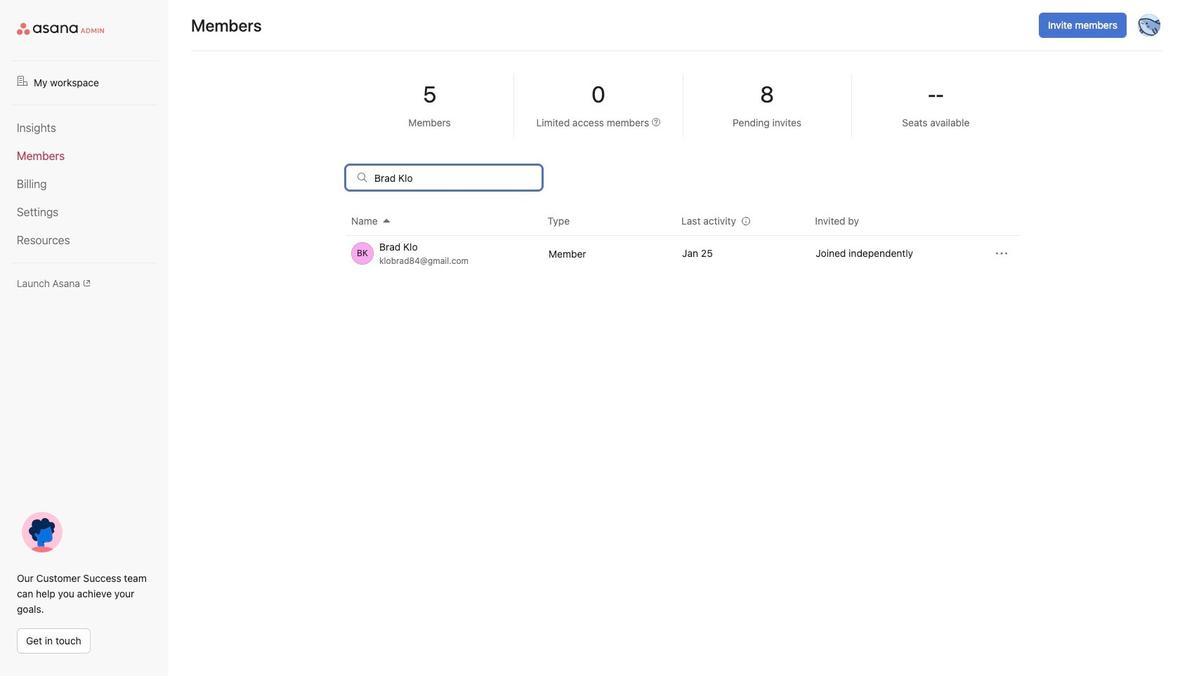 Task type: vqa. For each thing, say whether or not it's contained in the screenshot.
feedback
no



Task type: locate. For each thing, give the bounding box(es) containing it.
last activity column description image
[[742, 217, 750, 226]]

Search by name or email text field
[[346, 165, 542, 190]]



